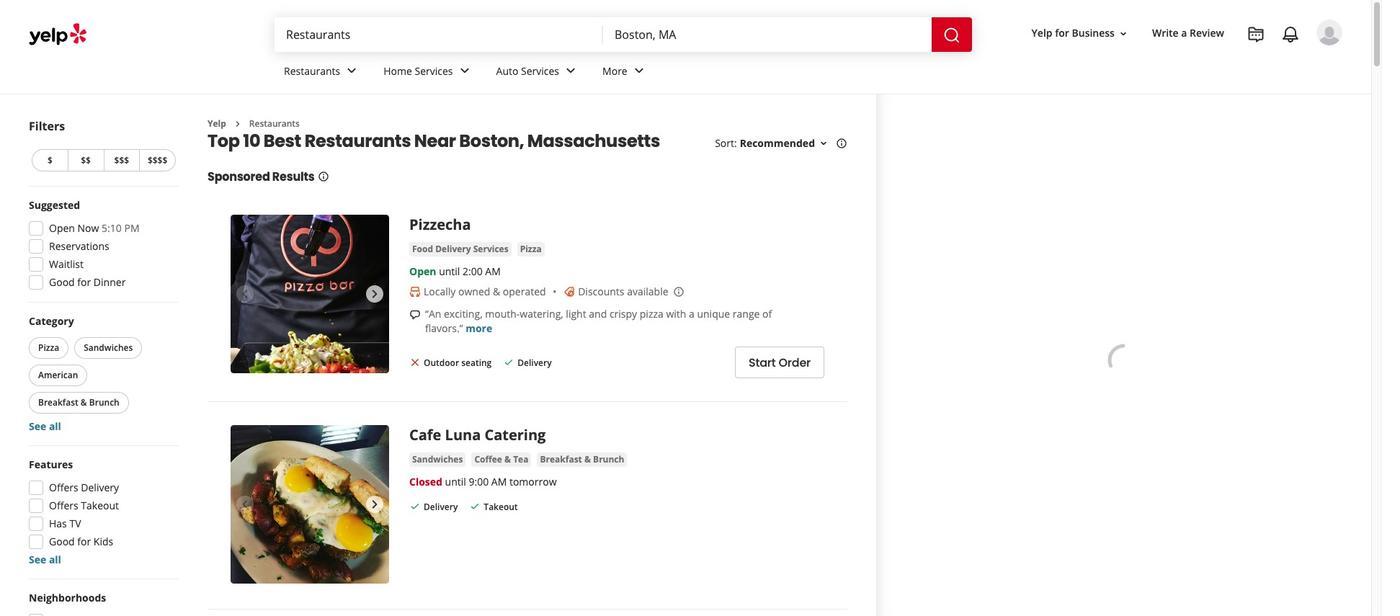 Task type: vqa. For each thing, say whether or not it's contained in the screenshot.
bottom 2
no



Task type: locate. For each thing, give the bounding box(es) containing it.
breakfast & brunch down american button
[[38, 397, 119, 409]]

$ button
[[32, 149, 68, 172]]

1 vertical spatial breakfast & brunch
[[540, 454, 625, 466]]

brunch
[[89, 397, 119, 409], [593, 454, 625, 466]]

am
[[485, 265, 501, 279], [492, 475, 507, 489]]

more
[[466, 322, 493, 336]]

delivery inside button
[[436, 243, 471, 256]]

offers for offers delivery
[[49, 481, 78, 495]]

boston,
[[460, 129, 524, 153]]

1 vertical spatial am
[[492, 475, 507, 489]]

now
[[78, 221, 99, 235]]

1 vertical spatial all
[[49, 553, 61, 567]]

a right write
[[1182, 26, 1188, 40]]

brunch inside group
[[89, 397, 119, 409]]

16 checkmark v2 image down 9:00 on the left bottom
[[470, 501, 481, 513]]

1 horizontal spatial brunch
[[593, 454, 625, 466]]

2 horizontal spatial services
[[521, 64, 560, 78]]

for down waitlist on the top of page
[[77, 275, 91, 289]]

$$$
[[114, 154, 129, 167]]

& right owned
[[493, 285, 501, 299]]

0 vertical spatial am
[[485, 265, 501, 279]]

16 chevron down v2 image for yelp for business
[[1118, 28, 1130, 39]]

None search field
[[275, 17, 976, 52]]

for left kids at the bottom left of page
[[77, 535, 91, 549]]

outdoor seating
[[424, 357, 492, 369]]

1 horizontal spatial 16 checkmark v2 image
[[470, 501, 481, 513]]

0 vertical spatial all
[[49, 420, 61, 433]]

see up neighborhoods on the bottom of the page
[[29, 553, 46, 567]]

good for dinner
[[49, 275, 126, 289]]

16 chevron down v2 image left 16 info v2 icon
[[818, 138, 830, 149]]

16 chevron down v2 image inside yelp for business button
[[1118, 28, 1130, 39]]

watering,
[[520, 307, 564, 321]]

kids
[[94, 535, 113, 549]]

1 horizontal spatial breakfast & brunch button
[[537, 453, 628, 468]]

0 horizontal spatial brunch
[[89, 397, 119, 409]]

all down good for kids
[[49, 553, 61, 567]]

yelp inside button
[[1032, 26, 1053, 40]]

open inside group
[[49, 221, 75, 235]]

offers down features
[[49, 481, 78, 495]]

brunch for bottom breakfast & brunch button
[[593, 454, 625, 466]]

2 offers from the top
[[49, 499, 78, 513]]

& for coffee & tea button
[[505, 454, 511, 466]]

16 speech v2 image
[[410, 309, 421, 321]]

yelp
[[1032, 26, 1053, 40], [208, 118, 226, 130]]

2 24 chevron down v2 image from the left
[[631, 62, 648, 80]]

0 vertical spatial pizza button
[[517, 243, 545, 257]]

1 vertical spatial until
[[445, 475, 466, 489]]

breakfast down american button
[[38, 397, 78, 409]]

24 chevron down v2 image right more
[[631, 62, 648, 80]]

24 chevron down v2 image right auto services
[[562, 62, 580, 80]]

neighborhoods group
[[25, 591, 179, 616]]

offers up has tv
[[49, 499, 78, 513]]

None field
[[286, 27, 592, 43], [615, 27, 921, 43]]

1 slideshow element from the top
[[231, 215, 389, 374]]

0 horizontal spatial pizza
[[38, 342, 59, 354]]

sponsored
[[208, 169, 270, 186]]

1 vertical spatial good
[[49, 535, 75, 549]]

delivery
[[436, 243, 471, 256], [518, 357, 552, 369], [81, 481, 119, 495], [424, 501, 458, 514]]

0 horizontal spatial a
[[689, 307, 695, 321]]

all up features
[[49, 420, 61, 433]]

pizza down category
[[38, 342, 59, 354]]

review
[[1190, 26, 1225, 40]]

open up 16 locally owned v2 icon
[[410, 265, 437, 279]]

16 checkmark v2 image down closed
[[410, 501, 421, 513]]

massachusetts
[[528, 129, 660, 153]]

good
[[49, 275, 75, 289], [49, 535, 75, 549]]

see for features
[[29, 553, 46, 567]]

2 24 chevron down v2 image from the left
[[562, 62, 580, 80]]

2 none field from the left
[[615, 27, 921, 43]]

for left business
[[1056, 26, 1070, 40]]

previous image
[[236, 496, 254, 514]]

breakfast & brunch link
[[537, 453, 628, 468]]

see for category
[[29, 420, 46, 433]]

see all button down "has"
[[29, 553, 61, 567]]

offers
[[49, 481, 78, 495], [49, 499, 78, 513]]

start
[[749, 355, 776, 371]]

see all down "has"
[[29, 553, 61, 567]]

0 vertical spatial 16 chevron down v2 image
[[1118, 28, 1130, 39]]

1 horizontal spatial pizza
[[520, 243, 542, 256]]

0 horizontal spatial 24 chevron down v2 image
[[343, 62, 361, 80]]

services
[[415, 64, 453, 78], [521, 64, 560, 78], [474, 243, 509, 256]]

1 vertical spatial group
[[26, 314, 179, 434]]

16 discount available v2 image
[[564, 286, 575, 298]]

2 vertical spatial for
[[77, 535, 91, 549]]

pizza button up operated
[[517, 243, 545, 257]]

&
[[493, 285, 501, 299], [81, 397, 87, 409], [505, 454, 511, 466], [585, 454, 591, 466]]

0 vertical spatial for
[[1056, 26, 1070, 40]]

see all up features
[[29, 420, 61, 433]]

& inside coffee & tea button
[[505, 454, 511, 466]]

near
[[414, 129, 456, 153]]

1 horizontal spatial sandwiches
[[412, 454, 463, 466]]

1 horizontal spatial sandwiches button
[[410, 453, 466, 468]]

sandwiches inside group
[[84, 342, 133, 354]]

1 vertical spatial breakfast & brunch button
[[537, 453, 628, 468]]

1 vertical spatial offers
[[49, 499, 78, 513]]

0 vertical spatial offers
[[49, 481, 78, 495]]

2 slideshow element from the top
[[231, 426, 389, 584]]

breakfast for leftmost breakfast & brunch button
[[38, 397, 78, 409]]

yelp left business
[[1032, 26, 1053, 40]]

0 horizontal spatial breakfast
[[38, 397, 78, 409]]

0 vertical spatial brunch
[[89, 397, 119, 409]]

am for cafe luna catering
[[492, 475, 507, 489]]

"an exciting, mouth-watering, light and crispy pizza with a unique range of flavors."
[[425, 307, 772, 336]]

group
[[25, 198, 179, 294], [26, 314, 179, 434], [25, 458, 179, 567]]

24 chevron down v2 image inside restaurants link
[[343, 62, 361, 80]]

2 all from the top
[[49, 553, 61, 567]]

breakfast & brunch for bottom breakfast & brunch button
[[540, 454, 625, 466]]

16 checkmark v2 image for delivery
[[470, 501, 481, 513]]

1 vertical spatial see all button
[[29, 553, 61, 567]]

24 chevron down v2 image
[[343, 62, 361, 80], [631, 62, 648, 80]]

1 vertical spatial 16 chevron down v2 image
[[818, 138, 830, 149]]

group containing category
[[26, 314, 179, 434]]

16 checkmark v2 image for outdoor seating
[[503, 357, 515, 368]]

& for bottom breakfast & brunch button
[[585, 454, 591, 466]]

0 horizontal spatial open
[[49, 221, 75, 235]]

24 chevron down v2 image for auto services
[[562, 62, 580, 80]]

0 vertical spatial breakfast & brunch
[[38, 397, 119, 409]]

1 vertical spatial pizza button
[[29, 337, 69, 359]]

until left 9:00 on the left bottom
[[445, 475, 466, 489]]

0 horizontal spatial services
[[415, 64, 453, 78]]

& inside group
[[81, 397, 87, 409]]

closed
[[410, 475, 443, 489]]

1 vertical spatial brunch
[[593, 454, 625, 466]]

slideshow element
[[231, 215, 389, 374], [231, 426, 389, 584]]

breakfast & brunch button down american button
[[29, 392, 129, 414]]

1 good from the top
[[49, 275, 75, 289]]

notifications image
[[1283, 26, 1300, 43]]

dinner
[[94, 275, 126, 289]]

"an
[[425, 307, 442, 321]]

for for dinner
[[77, 275, 91, 289]]

0 horizontal spatial none field
[[286, 27, 592, 43]]

light
[[566, 307, 587, 321]]

24 chevron down v2 image left auto in the left of the page
[[456, 62, 473, 80]]

takeout down "closed until 9:00 am tomorrow"
[[484, 501, 518, 514]]

16 chevron right v2 image
[[232, 118, 244, 130]]

sandwiches button
[[74, 337, 142, 359], [410, 453, 466, 468]]

recommended
[[740, 137, 815, 150]]

am right 2:00
[[485, 265, 501, 279]]

crispy
[[610, 307, 637, 321]]

0 horizontal spatial pizza button
[[29, 337, 69, 359]]

breakfast
[[38, 397, 78, 409], [540, 454, 582, 466]]

sandwiches button up american at left
[[74, 337, 142, 359]]

see
[[29, 420, 46, 433], [29, 553, 46, 567]]

1 horizontal spatial breakfast
[[540, 454, 582, 466]]

until for cafe luna catering
[[445, 475, 466, 489]]

1 see all from the top
[[29, 420, 61, 433]]

write a review
[[1153, 26, 1225, 40]]

see all
[[29, 420, 61, 433], [29, 553, 61, 567]]

discounts
[[578, 285, 625, 299]]

sandwiches button up closed
[[410, 453, 466, 468]]

american
[[38, 369, 78, 381]]

breakfast & brunch
[[38, 397, 119, 409], [540, 454, 625, 466]]

0 vertical spatial sandwiches button
[[74, 337, 142, 359]]

1 vertical spatial slideshow element
[[231, 426, 389, 584]]

0 vertical spatial sandwiches
[[84, 342, 133, 354]]

0 vertical spatial breakfast & brunch button
[[29, 392, 129, 414]]

features
[[29, 458, 73, 472]]

see all button up features
[[29, 420, 61, 433]]

1 24 chevron down v2 image from the left
[[343, 62, 361, 80]]

0 horizontal spatial sandwiches button
[[74, 337, 142, 359]]

a inside "an exciting, mouth-watering, light and crispy pizza with a unique range of flavors."
[[689, 307, 695, 321]]

services up 2:00
[[474, 243, 509, 256]]

brad k. image
[[1317, 19, 1343, 45]]

16 chevron down v2 image right business
[[1118, 28, 1130, 39]]

1 vertical spatial see all
[[29, 553, 61, 567]]

2 good from the top
[[49, 535, 75, 549]]

good for good for kids
[[49, 535, 75, 549]]

& inside breakfast & brunch link
[[585, 454, 591, 466]]

good down has tv
[[49, 535, 75, 549]]

top 10 best restaurants near boston, massachusetts
[[208, 129, 660, 153]]

5:10
[[102, 221, 122, 235]]

24 chevron down v2 image inside 'auto services' link
[[562, 62, 580, 80]]

sandwiches up american button
[[84, 342, 133, 354]]

open down suggested
[[49, 221, 75, 235]]

1 vertical spatial for
[[77, 275, 91, 289]]

sandwiches up closed
[[412, 454, 463, 466]]

24 chevron down v2 image
[[456, 62, 473, 80], [562, 62, 580, 80]]

brunch for leftmost breakfast & brunch button
[[89, 397, 119, 409]]

2 see all button from the top
[[29, 553, 61, 567]]

24 chevron down v2 image inside the home services link
[[456, 62, 473, 80]]

delivery up the offers takeout
[[81, 481, 119, 495]]

food delivery services link
[[410, 243, 512, 257]]

1 horizontal spatial open
[[410, 265, 437, 279]]

1 vertical spatial open
[[410, 265, 437, 279]]

1 vertical spatial breakfast
[[540, 454, 582, 466]]

pizzecha link
[[410, 215, 471, 235]]

until up locally
[[439, 265, 460, 279]]

auto services
[[496, 64, 560, 78]]

a
[[1182, 26, 1188, 40], [689, 307, 695, 321]]

pizza
[[520, 243, 542, 256], [38, 342, 59, 354]]

0 vertical spatial pizza
[[520, 243, 542, 256]]

16 chevron down v2 image
[[1118, 28, 1130, 39], [818, 138, 830, 149]]

until
[[439, 265, 460, 279], [445, 475, 466, 489]]

1 horizontal spatial none field
[[615, 27, 921, 43]]

1 24 chevron down v2 image from the left
[[456, 62, 473, 80]]

24 chevron down v2 image inside more link
[[631, 62, 648, 80]]

a right with
[[689, 307, 695, 321]]

1 vertical spatial pizza
[[38, 342, 59, 354]]

for for kids
[[77, 535, 91, 549]]

0 vertical spatial group
[[25, 198, 179, 294]]

cafe
[[410, 426, 442, 445]]

0 horizontal spatial yelp
[[208, 118, 226, 130]]

1 horizontal spatial breakfast & brunch
[[540, 454, 625, 466]]

1 horizontal spatial 24 chevron down v2 image
[[562, 62, 580, 80]]

1 vertical spatial yelp
[[208, 118, 226, 130]]

0 vertical spatial see all
[[29, 420, 61, 433]]

0 vertical spatial good
[[49, 275, 75, 289]]

pizza button down category
[[29, 337, 69, 359]]

best
[[264, 129, 301, 153]]

has tv
[[49, 517, 81, 531]]

1 horizontal spatial services
[[474, 243, 509, 256]]

takeout down offers delivery at the bottom left
[[81, 499, 119, 513]]

filters
[[29, 118, 65, 134]]

16 chevron down v2 image inside recommended popup button
[[818, 138, 830, 149]]

next image
[[366, 496, 384, 514]]

2 horizontal spatial 16 checkmark v2 image
[[503, 357, 515, 368]]

0 vertical spatial until
[[439, 265, 460, 279]]

0 horizontal spatial 16 chevron down v2 image
[[818, 138, 830, 149]]

for inside button
[[1056, 26, 1070, 40]]

1 none field from the left
[[286, 27, 592, 43]]

pizza up operated
[[520, 243, 542, 256]]

am right 9:00 on the left bottom
[[492, 475, 507, 489]]

2 see all from the top
[[29, 553, 61, 567]]

1 offers from the top
[[49, 481, 78, 495]]

16 checkmark v2 image
[[503, 357, 515, 368], [410, 501, 421, 513], [470, 501, 481, 513]]

see all button for features
[[29, 553, 61, 567]]

0 horizontal spatial 24 chevron down v2 image
[[456, 62, 473, 80]]

tomorrow
[[510, 475, 557, 489]]

1 see from the top
[[29, 420, 46, 433]]

delivery up the open until 2:00 am
[[436, 243, 471, 256]]

1 horizontal spatial 16 chevron down v2 image
[[1118, 28, 1130, 39]]

category
[[29, 314, 74, 328]]

0 vertical spatial a
[[1182, 26, 1188, 40]]

pizzecha
[[410, 215, 471, 235]]

food
[[412, 243, 433, 256]]

user actions element
[[1021, 18, 1363, 107]]

flavors."
[[425, 322, 463, 336]]

order
[[779, 355, 811, 371]]

breakfast & brunch up 'tomorrow'
[[540, 454, 625, 466]]

& left tea
[[505, 454, 511, 466]]

& down american button
[[81, 397, 87, 409]]

1 vertical spatial a
[[689, 307, 695, 321]]

16 info v2 image
[[318, 171, 329, 183]]

1 see all button from the top
[[29, 420, 61, 433]]

none field up the home services link
[[286, 27, 592, 43]]

offers delivery
[[49, 481, 119, 495]]

16 chevron down v2 image for recommended
[[818, 138, 830, 149]]

0 horizontal spatial breakfast & brunch
[[38, 397, 119, 409]]

services right auto in the left of the page
[[521, 64, 560, 78]]

breakfast inside group
[[38, 397, 78, 409]]

info icon image
[[673, 286, 685, 297], [673, 286, 685, 297]]

24 chevron down v2 image for more
[[631, 62, 648, 80]]

and
[[589, 307, 607, 321]]

sandwiches
[[84, 342, 133, 354], [412, 454, 463, 466]]

yelp left 16 chevron right v2 icon
[[208, 118, 226, 130]]

all
[[49, 420, 61, 433], [49, 553, 61, 567]]

1 vertical spatial see
[[29, 553, 46, 567]]

group containing features
[[25, 458, 179, 567]]

24 chevron down v2 image left home
[[343, 62, 361, 80]]

services right home
[[415, 64, 453, 78]]

tea
[[513, 454, 529, 466]]

seating
[[462, 357, 492, 369]]

16 checkmark v2 image right seating
[[503, 357, 515, 368]]

of
[[763, 307, 772, 321]]

breakfast & brunch inside group
[[38, 397, 119, 409]]

0 vertical spatial breakfast
[[38, 397, 78, 409]]

none field up business categories element
[[615, 27, 921, 43]]

1 horizontal spatial 24 chevron down v2 image
[[631, 62, 648, 80]]

0 vertical spatial see
[[29, 420, 46, 433]]

with
[[666, 307, 687, 321]]

tv
[[70, 517, 81, 531]]

neighborhoods
[[29, 591, 106, 605]]

breakfast for bottom breakfast & brunch button
[[540, 454, 582, 466]]

exciting,
[[444, 307, 483, 321]]

see up features
[[29, 420, 46, 433]]

& right tea
[[585, 454, 591, 466]]

slideshow element for cafe luna catering
[[231, 426, 389, 584]]

0 vertical spatial open
[[49, 221, 75, 235]]

1 all from the top
[[49, 420, 61, 433]]

2 vertical spatial group
[[25, 458, 179, 567]]

0 vertical spatial yelp
[[1032, 26, 1053, 40]]

sandwiches button inside group
[[74, 337, 142, 359]]

0 horizontal spatial takeout
[[81, 499, 119, 513]]

breakfast & brunch inside breakfast & brunch link
[[540, 454, 625, 466]]

for for business
[[1056, 26, 1070, 40]]

10
[[243, 129, 260, 153]]

0 horizontal spatial sandwiches
[[84, 342, 133, 354]]

breakfast up 'tomorrow'
[[540, 454, 582, 466]]

pizza button
[[517, 243, 545, 257], [29, 337, 69, 359]]

1 horizontal spatial yelp
[[1032, 26, 1053, 40]]

good down waitlist on the top of page
[[49, 275, 75, 289]]

1 horizontal spatial a
[[1182, 26, 1188, 40]]

0 vertical spatial slideshow element
[[231, 215, 389, 374]]

0 vertical spatial see all button
[[29, 420, 61, 433]]

yelp for yelp for business
[[1032, 26, 1053, 40]]

breakfast & brunch button up 'tomorrow'
[[537, 453, 628, 468]]

2 see from the top
[[29, 553, 46, 567]]

open for open until 2:00 am
[[410, 265, 437, 279]]



Task type: describe. For each thing, give the bounding box(es) containing it.
luna
[[445, 426, 481, 445]]

sandwiches link
[[410, 453, 466, 468]]

pizza button inside group
[[29, 337, 69, 359]]

locally
[[424, 285, 456, 299]]

1 horizontal spatial takeout
[[484, 501, 518, 514]]

business categories element
[[273, 52, 1343, 94]]

available
[[627, 285, 669, 299]]

delivery down watering,
[[518, 357, 552, 369]]

see all for category
[[29, 420, 61, 433]]

start order
[[749, 355, 811, 371]]

all for features
[[49, 553, 61, 567]]

write
[[1153, 26, 1179, 40]]

food delivery services button
[[410, 243, 512, 257]]

$$ button
[[68, 149, 103, 172]]

pizza
[[640, 307, 664, 321]]

yelp for business
[[1032, 26, 1115, 40]]

$$
[[81, 154, 91, 167]]

pm
[[124, 221, 140, 235]]

catering
[[485, 426, 546, 445]]

0 horizontal spatial breakfast & brunch button
[[29, 392, 129, 414]]

previous image
[[236, 286, 254, 303]]

more link
[[591, 52, 660, 94]]

next image
[[366, 286, 384, 303]]

owned
[[459, 285, 491, 299]]

services for auto services
[[521, 64, 560, 78]]

1 horizontal spatial pizza button
[[517, 243, 545, 257]]

& for leftmost breakfast & brunch button
[[81, 397, 87, 409]]

open now 5:10 pm
[[49, 221, 140, 235]]

1 vertical spatial sandwiches
[[412, 454, 463, 466]]

2:00
[[463, 265, 483, 279]]

takeout inside group
[[81, 499, 119, 513]]

coffee & tea link
[[472, 453, 532, 468]]

search image
[[944, 26, 961, 44]]

write a review link
[[1147, 21, 1231, 46]]

cafe luna catering link
[[410, 426, 546, 445]]

coffee
[[475, 454, 503, 466]]

auto services link
[[485, 52, 591, 94]]

coffee & tea
[[475, 454, 529, 466]]

until for pizzecha
[[439, 265, 460, 279]]

none field find
[[286, 27, 592, 43]]

suggested
[[29, 198, 80, 212]]

24 chevron down v2 image for restaurants
[[343, 62, 361, 80]]

unique
[[698, 307, 731, 321]]

restaurants link
[[273, 52, 372, 94]]

pizza link
[[517, 243, 545, 257]]

am for pizzecha
[[485, 265, 501, 279]]

Find text field
[[286, 27, 592, 43]]

projects image
[[1248, 26, 1265, 43]]

more
[[603, 64, 628, 78]]

closed until 9:00 am tomorrow
[[410, 475, 557, 489]]

good for good for dinner
[[49, 275, 75, 289]]

delivery inside group
[[81, 481, 119, 495]]

range
[[733, 307, 760, 321]]

16 locally owned v2 image
[[410, 286, 421, 298]]

waitlist
[[49, 257, 84, 271]]

offers for offers takeout
[[49, 499, 78, 513]]

$$$$
[[148, 154, 168, 167]]

home
[[384, 64, 412, 78]]

delivery down closed
[[424, 501, 458, 514]]

none field near
[[615, 27, 921, 43]]

24 chevron down v2 image for home services
[[456, 62, 473, 80]]

results
[[272, 169, 315, 186]]

services inside button
[[474, 243, 509, 256]]

home services link
[[372, 52, 485, 94]]

yelp link
[[208, 118, 226, 130]]

american button
[[29, 365, 88, 386]]

1 vertical spatial sandwiches button
[[410, 453, 466, 468]]

more link
[[466, 322, 493, 336]]

open until 2:00 am
[[410, 265, 501, 279]]

Near text field
[[615, 27, 921, 43]]

top
[[208, 129, 240, 153]]

operated
[[503, 285, 546, 299]]

food delivery services
[[412, 243, 509, 256]]

group containing suggested
[[25, 198, 179, 294]]

$
[[48, 154, 52, 167]]

open for open now 5:10 pm
[[49, 221, 75, 235]]

see all for features
[[29, 553, 61, 567]]

offers takeout
[[49, 499, 119, 513]]

see all button for category
[[29, 420, 61, 433]]

sort:
[[715, 137, 737, 150]]

sponsored results
[[208, 169, 315, 186]]

business
[[1072, 26, 1115, 40]]

$$$ button
[[103, 149, 139, 172]]

$$$$ button
[[139, 149, 176, 172]]

home services
[[384, 64, 453, 78]]

auto
[[496, 64, 519, 78]]

has
[[49, 517, 67, 531]]

locally owned & operated
[[424, 285, 546, 299]]

cafe luna catering
[[410, 426, 546, 445]]

16 close v2 image
[[410, 357, 421, 368]]

good for kids
[[49, 535, 113, 549]]

recommended button
[[740, 137, 830, 150]]

16 info v2 image
[[836, 138, 848, 149]]

a inside write a review link
[[1182, 26, 1188, 40]]

breakfast & brunch for leftmost breakfast & brunch button
[[38, 397, 119, 409]]

all for category
[[49, 420, 61, 433]]

slideshow element for pizzecha
[[231, 215, 389, 374]]

0 horizontal spatial 16 checkmark v2 image
[[410, 501, 421, 513]]

reservations
[[49, 239, 109, 253]]

restaurants inside business categories element
[[284, 64, 340, 78]]

9:00
[[469, 475, 489, 489]]

yelp for business button
[[1026, 21, 1136, 46]]

yelp for yelp link at the left top of page
[[208, 118, 226, 130]]

services for home services
[[415, 64, 453, 78]]

outdoor
[[424, 357, 459, 369]]



